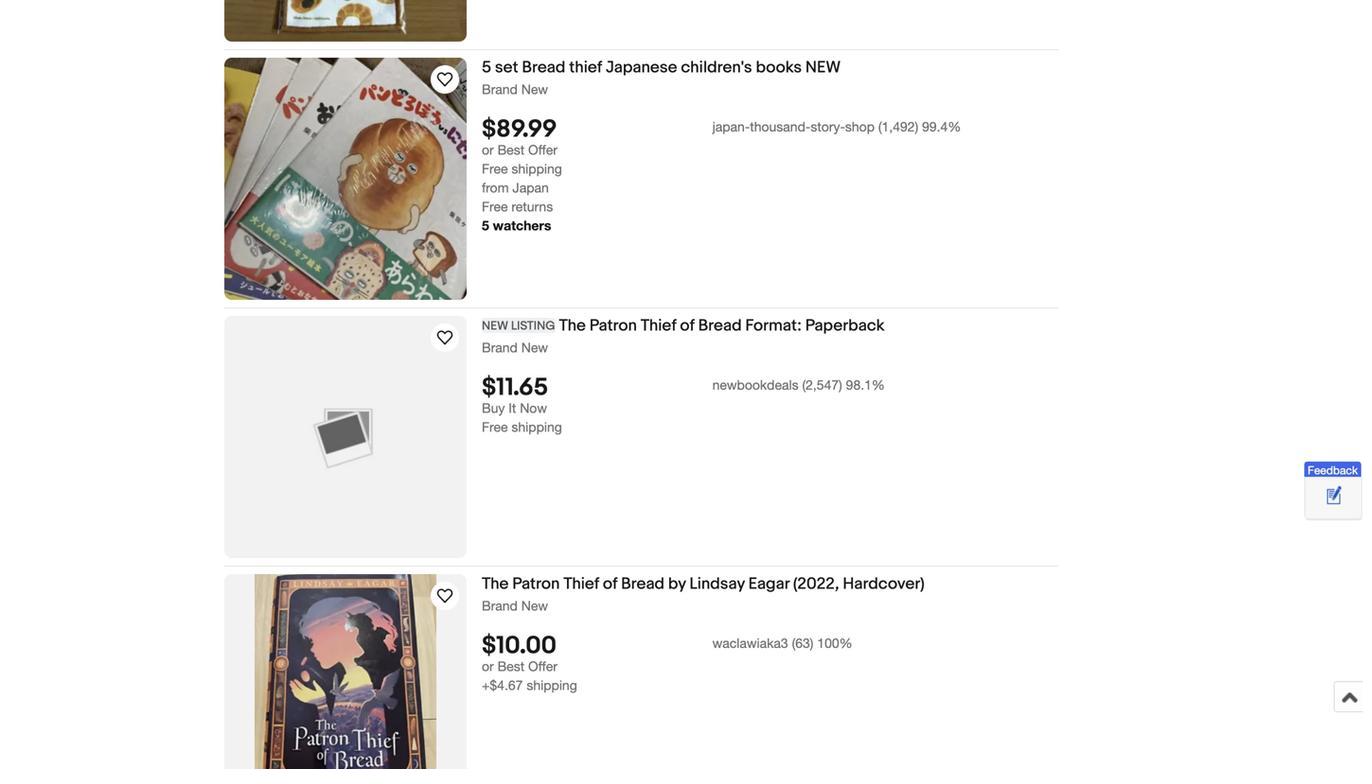 Task type: locate. For each thing, give the bounding box(es) containing it.
or
[[482, 142, 494, 158], [482, 659, 494, 675]]

1 vertical spatial brand
[[482, 340, 518, 356]]

new left "listing"
[[482, 319, 509, 334]]

free down buy
[[482, 419, 508, 435]]

best
[[498, 142, 525, 158], [498, 659, 525, 675]]

1 vertical spatial of
[[603, 575, 618, 595]]

returns
[[512, 199, 553, 214]]

listing
[[511, 319, 555, 334]]

of left the "by" in the bottom of the page
[[603, 575, 618, 595]]

2 or from the top
[[482, 659, 494, 675]]

shipping right +$4.67
[[527, 678, 577, 694]]

by
[[669, 575, 686, 595]]

$11.65
[[482, 374, 549, 403]]

0 horizontal spatial patron
[[513, 575, 560, 595]]

new inside the patron thief of bread by lindsay eagar (2022, hardcover) brand new
[[522, 599, 548, 614]]

99.4%
[[923, 119, 962, 134]]

1 vertical spatial thief
[[564, 575, 600, 595]]

5 set bread thief japanese children's books new image
[[224, 58, 467, 300]]

98.1%
[[846, 377, 885, 393]]

patron
[[590, 317, 637, 336], [513, 575, 560, 595]]

free up from
[[482, 161, 508, 177]]

0 horizontal spatial bread
[[522, 58, 566, 78]]

new down "listing"
[[522, 340, 548, 356]]

patron inside the patron thief of bread by lindsay eagar (2022, hardcover) brand new
[[513, 575, 560, 595]]

watch the patron thief of bread format: paperback image
[[434, 327, 456, 350]]

2 5 from the top
[[482, 218, 489, 233]]

0 vertical spatial offer
[[528, 142, 558, 158]]

patron right "listing"
[[590, 317, 637, 336]]

thief inside the patron thief of bread by lindsay eagar (2022, hardcover) brand new
[[564, 575, 600, 595]]

brand down "listing"
[[482, 340, 518, 356]]

watch 5 set bread thief japanese children's books new image
[[434, 68, 456, 91]]

bread inside 5 set bread thief japanese children's books new brand new
[[522, 58, 566, 78]]

bread
[[522, 58, 566, 78], [699, 317, 742, 336], [621, 575, 665, 595]]

2 vertical spatial brand
[[482, 599, 518, 614]]

0 vertical spatial free
[[482, 161, 508, 177]]

new listing the patron thief of bread format: paperback brand new
[[482, 317, 885, 356]]

new up $10.00
[[522, 599, 548, 614]]

or inside waclawiaka3 (63) 100% or best offer +$4.67 shipping
[[482, 659, 494, 675]]

watch the patron thief of bread by lindsay eagar (2022, hardcover) image
[[434, 585, 456, 608]]

1 horizontal spatial thief
[[641, 317, 677, 336]]

5 left set
[[482, 58, 492, 78]]

best up from
[[498, 142, 525, 158]]

1 5 from the top
[[482, 58, 492, 78]]

5 left watchers
[[482, 218, 489, 233]]

1 best from the top
[[498, 142, 525, 158]]

now
[[520, 401, 547, 416]]

free
[[482, 161, 508, 177], [482, 199, 508, 214], [482, 419, 508, 435]]

thief
[[641, 317, 677, 336], [564, 575, 600, 595]]

0 vertical spatial patron
[[590, 317, 637, 336]]

$10.00
[[482, 632, 557, 661]]

1 vertical spatial best
[[498, 659, 525, 675]]

japan-
[[713, 119, 750, 134]]

1 horizontal spatial patron
[[590, 317, 637, 336]]

shop
[[846, 119, 875, 134]]

patron up $10.00
[[513, 575, 560, 595]]

thousand-
[[750, 119, 811, 134]]

free down from
[[482, 199, 508, 214]]

3 free from the top
[[482, 419, 508, 435]]

2 best from the top
[[498, 659, 525, 675]]

100%
[[818, 636, 853, 651]]

from
[[482, 180, 509, 195]]

(2,547)
[[803, 377, 843, 393]]

new
[[522, 82, 548, 97], [482, 319, 509, 334], [522, 340, 548, 356], [522, 599, 548, 614]]

1 vertical spatial shipping
[[512, 419, 562, 435]]

of
[[680, 317, 695, 336], [603, 575, 618, 595]]

format:
[[746, 317, 802, 336]]

2 horizontal spatial bread
[[699, 317, 742, 336]]

of inside new listing the patron thief of bread format: paperback brand new
[[680, 317, 695, 336]]

0 horizontal spatial thief
[[564, 575, 600, 595]]

children's
[[681, 58, 753, 78]]

brand inside the patron thief of bread by lindsay eagar (2022, hardcover) brand new
[[482, 599, 518, 614]]

0 horizontal spatial of
[[603, 575, 618, 595]]

of up newbookdeals (2,547) 98.1% buy it now free shipping
[[680, 317, 695, 336]]

1 vertical spatial or
[[482, 659, 494, 675]]

the patron thief of bread by lindsay eagar (2022, hardcover) link
[[482, 575, 1059, 598]]

the right "listing"
[[559, 317, 586, 336]]

1 brand from the top
[[482, 82, 518, 97]]

offer
[[528, 142, 558, 158], [528, 659, 558, 675]]

the right watch the patron thief of bread by lindsay eagar (2022, hardcover) image
[[482, 575, 509, 595]]

bread right set
[[522, 58, 566, 78]]

new up $89.99
[[522, 82, 548, 97]]

bread left 'format:'
[[699, 317, 742, 336]]

0 vertical spatial thief
[[641, 317, 677, 336]]

0 vertical spatial brand
[[482, 82, 518, 97]]

1 horizontal spatial of
[[680, 317, 695, 336]]

it
[[509, 401, 516, 416]]

1 vertical spatial the
[[482, 575, 509, 595]]

shipping inside waclawiaka3 (63) 100% or best offer +$4.67 shipping
[[527, 678, 577, 694]]

1 vertical spatial bread
[[699, 317, 742, 336]]

new
[[806, 58, 841, 78]]

best up +$4.67
[[498, 659, 525, 675]]

or up +$4.67
[[482, 659, 494, 675]]

2 vertical spatial shipping
[[527, 678, 577, 694]]

(2022,
[[794, 575, 840, 595]]

0 vertical spatial bread
[[522, 58, 566, 78]]

the inside the patron thief of bread by lindsay eagar (2022, hardcover) brand new
[[482, 575, 509, 595]]

1 vertical spatial patron
[[513, 575, 560, 595]]

offer inside waclawiaka3 (63) 100% or best offer +$4.67 shipping
[[528, 659, 558, 675]]

1 horizontal spatial the
[[559, 317, 586, 336]]

shipping down now
[[512, 419, 562, 435]]

1 horizontal spatial bread
[[621, 575, 665, 595]]

1 vertical spatial 5
[[482, 218, 489, 233]]

or up from
[[482, 142, 494, 158]]

the inside new listing the patron thief of bread format: paperback brand new
[[559, 317, 586, 336]]

shipping inside newbookdeals (2,547) 98.1% buy it now free shipping
[[512, 419, 562, 435]]

brand down set
[[482, 82, 518, 97]]

2 vertical spatial bread
[[621, 575, 665, 595]]

0 vertical spatial best
[[498, 142, 525, 158]]

2 offer from the top
[[528, 659, 558, 675]]

0 vertical spatial the
[[559, 317, 586, 336]]

brand up $10.00
[[482, 599, 518, 614]]

1 or from the top
[[482, 142, 494, 158]]

0 vertical spatial of
[[680, 317, 695, 336]]

buy
[[482, 401, 505, 416]]

2 brand from the top
[[482, 340, 518, 356]]

shipping up japan
[[512, 161, 562, 177]]

1 offer from the top
[[528, 142, 558, 158]]

brand inside 5 set bread thief japanese children's books new brand new
[[482, 82, 518, 97]]

0 horizontal spatial the
[[482, 575, 509, 595]]

shipping inside japan-thousand-story-shop (1,492) 99.4% or best offer free shipping from japan free returns 5 watchers
[[512, 161, 562, 177]]

2 vertical spatial free
[[482, 419, 508, 435]]

bread left the "by" in the bottom of the page
[[621, 575, 665, 595]]

0 vertical spatial shipping
[[512, 161, 562, 177]]

the
[[559, 317, 586, 336], [482, 575, 509, 595]]

0 vertical spatial 5
[[482, 58, 492, 78]]

1 vertical spatial offer
[[528, 659, 558, 675]]

the patron thief of bread by lindsay eagar (2022, hardcover) image
[[255, 575, 437, 770]]

3 brand from the top
[[482, 599, 518, 614]]

1 vertical spatial free
[[482, 199, 508, 214]]

5 inside 5 set bread thief japanese children's books new brand new
[[482, 58, 492, 78]]

free inside newbookdeals (2,547) 98.1% buy it now free shipping
[[482, 419, 508, 435]]

brand
[[482, 82, 518, 97], [482, 340, 518, 356], [482, 599, 518, 614]]

0 vertical spatial or
[[482, 142, 494, 158]]

5
[[482, 58, 492, 78], [482, 218, 489, 233]]

shipping
[[512, 161, 562, 177], [512, 419, 562, 435], [527, 678, 577, 694]]



Task type: describe. For each thing, give the bounding box(es) containing it.
set
[[495, 58, 519, 78]]

lindsay
[[690, 575, 745, 595]]

books
[[756, 58, 802, 78]]

newbookdeals (2,547) 98.1% buy it now free shipping
[[482, 377, 885, 435]]

the patron thief of bread by lindsay eagar (2022, hardcover) heading
[[482, 575, 925, 595]]

1 free from the top
[[482, 161, 508, 177]]

bread inside new listing the patron thief of bread format: paperback brand new
[[699, 317, 742, 336]]

novelty bread thief handkerchief towel mini picture book image
[[224, 0, 467, 42]]

or inside japan-thousand-story-shop (1,492) 99.4% or best offer free shipping from japan free returns 5 watchers
[[482, 142, 494, 158]]

2 free from the top
[[482, 199, 508, 214]]

japan-thousand-story-shop (1,492) 99.4% or best offer free shipping from japan free returns 5 watchers
[[482, 119, 962, 233]]

newbookdeals
[[713, 377, 799, 393]]

the patron thief of bread format: paperback heading
[[482, 317, 885, 336]]

offer inside japan-thousand-story-shop (1,492) 99.4% or best offer free shipping from japan free returns 5 watchers
[[528, 142, 558, 158]]

watchers
[[493, 218, 552, 233]]

story-
[[811, 119, 846, 134]]

(1,492)
[[879, 119, 919, 134]]

patron inside new listing the patron thief of bread format: paperback brand new
[[590, 317, 637, 336]]

hardcover)
[[843, 575, 925, 595]]

thief inside new listing the patron thief of bread format: paperback brand new
[[641, 317, 677, 336]]

new inside 5 set bread thief japanese children's books new brand new
[[522, 82, 548, 97]]

japanese
[[606, 58, 678, 78]]

brand inside new listing the patron thief of bread format: paperback brand new
[[482, 340, 518, 356]]

waclawiaka3 (63) 100% or best offer +$4.67 shipping
[[482, 636, 853, 694]]

japan
[[513, 180, 549, 195]]

best inside waclawiaka3 (63) 100% or best offer +$4.67 shipping
[[498, 659, 525, 675]]

5 set bread thief japanese children's books new brand new
[[482, 58, 841, 97]]

the patron thief of bread format: paperback image
[[308, 400, 384, 476]]

shipping for $10.00
[[527, 678, 577, 694]]

$89.99
[[482, 115, 557, 144]]

eagar
[[749, 575, 790, 595]]

5 set bread thief japanese children's books new heading
[[482, 58, 841, 78]]

+$4.67
[[482, 678, 523, 694]]

best inside japan-thousand-story-shop (1,492) 99.4% or best offer free shipping from japan free returns 5 watchers
[[498, 142, 525, 158]]

waclawiaka3
[[713, 636, 789, 651]]

the patron thief of bread by lindsay eagar (2022, hardcover) brand new
[[482, 575, 925, 614]]

5 set bread thief japanese children's books new link
[[482, 58, 1059, 81]]

bread inside the patron thief of bread by lindsay eagar (2022, hardcover) brand new
[[621, 575, 665, 595]]

shipping for $11.65
[[512, 419, 562, 435]]

thief
[[569, 58, 602, 78]]

(63)
[[792, 636, 814, 651]]

feedback
[[1308, 464, 1359, 477]]

paperback
[[806, 317, 885, 336]]

5 inside japan-thousand-story-shop (1,492) 99.4% or best offer free shipping from japan free returns 5 watchers
[[482, 218, 489, 233]]

of inside the patron thief of bread by lindsay eagar (2022, hardcover) brand new
[[603, 575, 618, 595]]



Task type: vqa. For each thing, say whether or not it's contained in the screenshot.
the All
no



